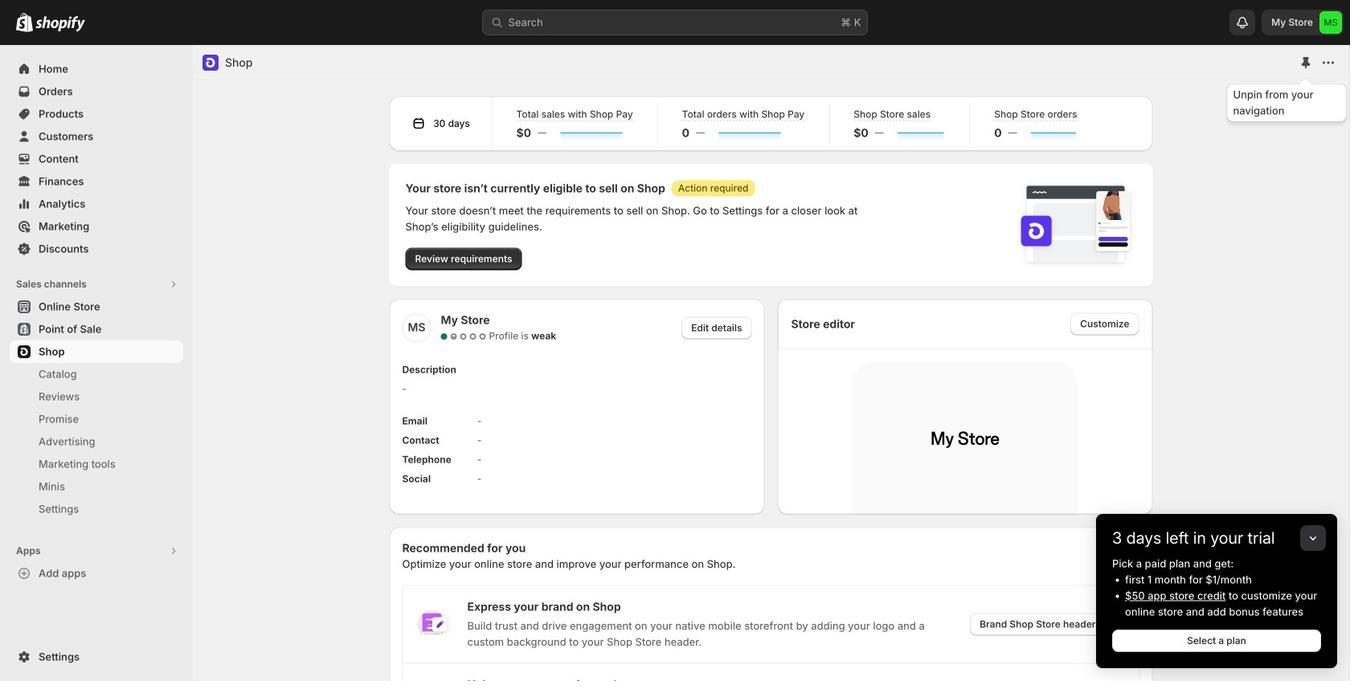 Task type: locate. For each thing, give the bounding box(es) containing it.
shopify image
[[16, 13, 33, 32]]

my store image
[[1320, 11, 1342, 34]]

icon for shop image
[[203, 55, 219, 71]]

shopify image
[[35, 16, 85, 32]]



Task type: vqa. For each thing, say whether or not it's contained in the screenshot.
My Store icon
yes



Task type: describe. For each thing, give the bounding box(es) containing it.
fullscreen dialog
[[193, 45, 1349, 681]]



